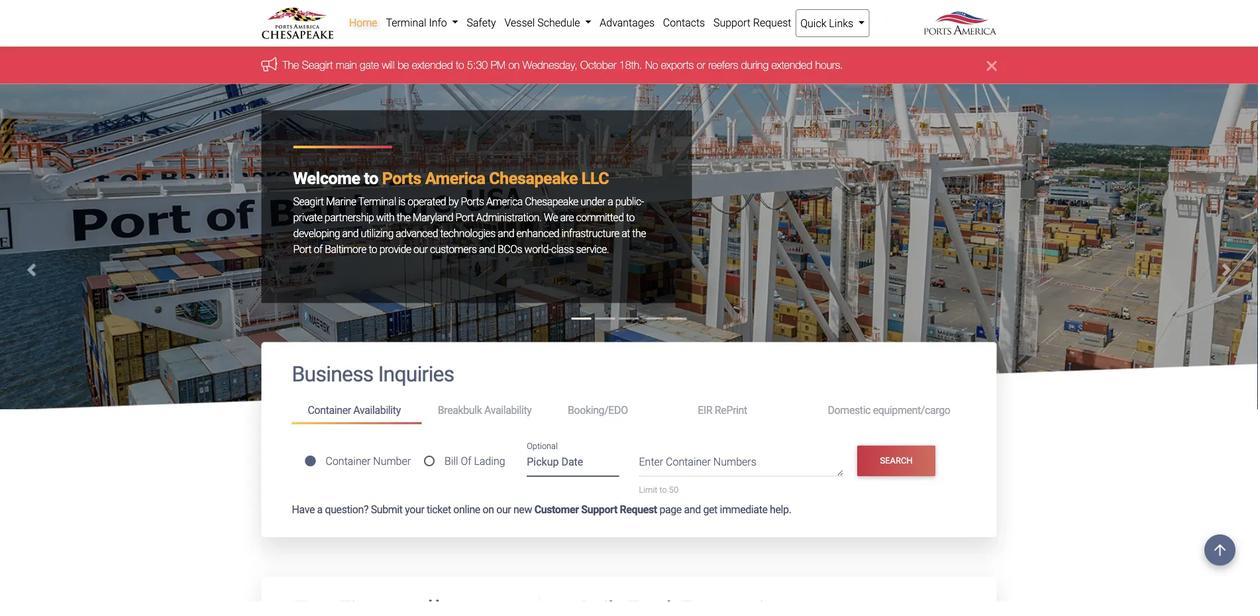 Task type: describe. For each thing, give the bounding box(es) containing it.
our inside seagirt marine terminal is operated by ports america chesapeake under a public- private partnership with the maryland port administration.                         we are committed to developing and utilizing advanced technologies and enhanced infrastructure at the port of baltimore to provide                         our customers and bcos world-class service.
[[413, 243, 428, 255]]

infrastructure
[[562, 227, 619, 240]]

during
[[741, 58, 769, 71]]

your
[[405, 503, 424, 516]]

october
[[580, 58, 616, 71]]

optional
[[527, 441, 558, 451]]

eir reprint
[[698, 404, 747, 417]]

home link
[[345, 9, 382, 36]]

number
[[373, 455, 411, 468]]

terminal inside seagirt marine terminal is operated by ports america chesapeake under a public- private partnership with the maryland port administration.                         we are committed to developing and utilizing advanced technologies and enhanced infrastructure at the port of baltimore to provide                         our customers and bcos world-class service.
[[358, 195, 396, 208]]

eir reprint link
[[682, 398, 812, 422]]

a inside seagirt marine terminal is operated by ports america chesapeake under a public- private partnership with the maryland port administration.                         we are committed to developing and utilizing advanced technologies and enhanced infrastructure at the port of baltimore to provide                         our customers and bcos world-class service.
[[608, 195, 613, 208]]

no
[[645, 58, 658, 71]]

ports inside seagirt marine terminal is operated by ports america chesapeake under a public- private partnership with the maryland port administration.                         we are committed to developing and utilizing advanced technologies and enhanced infrastructure at the port of baltimore to provide                         our customers and bcos world-class service.
[[461, 195, 484, 208]]

contacts
[[663, 16, 705, 29]]

with
[[376, 211, 394, 224]]

america inside seagirt marine terminal is operated by ports america chesapeake under a public- private partnership with the maryland port administration.                         we are committed to developing and utilizing advanced technologies and enhanced infrastructure at the port of baltimore to provide                         our customers and bcos world-class service.
[[486, 195, 523, 208]]

and down administration.
[[498, 227, 514, 240]]

none text field inside business inquiries 'main content'
[[452, 597, 519, 602]]

by
[[448, 195, 459, 208]]

are
[[560, 211, 574, 224]]

advanced
[[396, 227, 438, 240]]

schedule
[[538, 16, 580, 29]]

under
[[581, 195, 606, 208]]

equipment/cargo
[[873, 404, 951, 417]]

search button
[[858, 446, 935, 476]]

50
[[669, 485, 679, 495]]

welcome
[[293, 169, 360, 188]]

to inside the seagirt main gate will be extended to 5:30 pm on wednesday, october 18th.  no exports or reefers during extended hours. alert
[[456, 58, 464, 71]]

container number
[[326, 455, 411, 468]]

customer
[[534, 503, 579, 516]]

1 vertical spatial port
[[293, 243, 312, 255]]

get
[[703, 503, 718, 516]]

0 vertical spatial port
[[456, 211, 474, 224]]

developing
[[293, 227, 340, 240]]

technologies
[[440, 227, 496, 240]]

1 horizontal spatial the
[[632, 227, 646, 240]]

llc
[[582, 169, 609, 188]]

lading
[[474, 455, 505, 468]]

seagirt inside seagirt marine terminal is operated by ports america chesapeake under a public- private partnership with the maryland port administration.                         we are committed to developing and utilizing advanced technologies and enhanced infrastructure at the port of baltimore to provide                         our customers and bcos world-class service.
[[293, 195, 324, 208]]

provide
[[379, 243, 411, 255]]

container up 50
[[666, 456, 711, 468]]

of
[[461, 455, 471, 468]]

and left the bcos
[[479, 243, 495, 255]]

quick links
[[801, 17, 856, 29]]

safety
[[467, 16, 496, 29]]

wednesday,
[[523, 58, 578, 71]]

ticket
[[427, 503, 451, 516]]

container availability link
[[292, 398, 422, 424]]

gate
[[360, 58, 379, 71]]

immediate
[[720, 503, 768, 516]]

breakbulk availability
[[438, 404, 532, 417]]

0 horizontal spatial ports
[[382, 169, 421, 188]]

to down public-
[[626, 211, 635, 224]]

vessel schedule
[[505, 16, 583, 29]]

customer support request link
[[534, 503, 657, 516]]

on inside business inquiries 'main content'
[[483, 503, 494, 516]]

quick
[[801, 17, 827, 29]]

be
[[398, 58, 409, 71]]

and down partnership
[[342, 227, 359, 240]]

seagirt marine terminal is operated by ports america chesapeake under a public- private partnership with the maryland port administration.                         we are committed to developing and utilizing advanced technologies and enhanced infrastructure at the port of baltimore to provide                         our customers and bcos world-class service.
[[293, 195, 646, 255]]

bcos
[[498, 243, 522, 255]]

5:30
[[467, 58, 488, 71]]

limit to 50
[[639, 485, 679, 495]]

welcome to ports america chesapeake llc
[[293, 169, 609, 188]]

have a question? submit your ticket online on our new customer support request page and get immediate help.
[[292, 503, 791, 516]]

maryland
[[413, 211, 453, 224]]

links
[[829, 17, 854, 29]]

go to top image
[[1205, 535, 1236, 566]]

info
[[429, 16, 447, 29]]

page
[[660, 503, 682, 516]]

safety link
[[463, 9, 500, 36]]

to down "utilizing"
[[369, 243, 377, 255]]

reefers
[[708, 58, 738, 71]]

18th.
[[619, 58, 642, 71]]

seagirt inside alert
[[302, 58, 333, 71]]

business
[[292, 362, 373, 387]]



Task type: locate. For each thing, give the bounding box(es) containing it.
support up reefers
[[714, 16, 751, 29]]

1 vertical spatial request
[[620, 503, 657, 516]]

vessel
[[505, 16, 535, 29]]

to inside business inquiries 'main content'
[[660, 485, 667, 495]]

reprint
[[715, 404, 747, 417]]

1 horizontal spatial on
[[509, 58, 520, 71]]

seagirt right the
[[302, 58, 333, 71]]

contacts link
[[659, 9, 709, 36]]

0 horizontal spatial the
[[397, 211, 410, 224]]

administration.
[[476, 211, 542, 224]]

the
[[283, 58, 299, 71]]

public-
[[615, 195, 644, 208]]

to
[[456, 58, 464, 71], [364, 169, 378, 188], [626, 211, 635, 224], [369, 243, 377, 255], [660, 485, 667, 495]]

hours.
[[816, 58, 843, 71]]

ports america chesapeake image
[[0, 84, 1258, 602]]

terminal info
[[386, 16, 450, 29]]

advantages link
[[596, 9, 659, 36]]

submit
[[371, 503, 403, 516]]

at
[[622, 227, 630, 240]]

and left get
[[684, 503, 701, 516]]

0 horizontal spatial on
[[483, 503, 494, 516]]

availability for breakbulk availability
[[484, 404, 532, 417]]

0 horizontal spatial availability
[[353, 404, 401, 417]]

the seagirt main gate will be extended to 5:30 pm on wednesday, october 18th.  no exports or reefers during extended hours. alert
[[0, 47, 1258, 84]]

0 horizontal spatial extended
[[412, 58, 453, 71]]

the right at
[[632, 227, 646, 240]]

to up with on the top left
[[364, 169, 378, 188]]

1 extended from the left
[[412, 58, 453, 71]]

advantages
[[600, 16, 655, 29]]

private
[[293, 211, 322, 224]]

calendar day image
[[426, 600, 442, 602]]

bullhorn image
[[261, 57, 283, 71]]

terminal inside "link"
[[386, 16, 426, 29]]

to left 5:30
[[456, 58, 464, 71]]

1 vertical spatial a
[[317, 503, 323, 516]]

0 vertical spatial terminal
[[386, 16, 426, 29]]

1 vertical spatial the
[[632, 227, 646, 240]]

availability down business inquiries
[[353, 404, 401, 417]]

0 vertical spatial chesapeake
[[489, 169, 578, 188]]

exports
[[661, 58, 694, 71]]

our down advanced
[[413, 243, 428, 255]]

2 extended from the left
[[772, 58, 813, 71]]

Optional text field
[[527, 451, 619, 477]]

the down is
[[397, 211, 410, 224]]

None text field
[[452, 597, 519, 602]]

a right have
[[317, 503, 323, 516]]

0 horizontal spatial port
[[293, 243, 312, 255]]

request
[[753, 16, 791, 29], [620, 503, 657, 516]]

on
[[509, 58, 520, 71], [483, 503, 494, 516]]

ports right by
[[461, 195, 484, 208]]

our
[[413, 243, 428, 255], [496, 503, 511, 516]]

seagirt up private
[[293, 195, 324, 208]]

operated
[[408, 195, 446, 208]]

enhanced
[[516, 227, 559, 240]]

will
[[382, 58, 395, 71]]

ports
[[382, 169, 421, 188], [461, 195, 484, 208]]

domestic
[[828, 404, 871, 417]]

the seagirt main gate will be extended to 5:30 pm on wednesday, october 18th.  no exports or reefers during extended hours. link
[[283, 58, 843, 71]]

business inquiries
[[292, 362, 454, 387]]

port
[[456, 211, 474, 224], [293, 243, 312, 255]]

and inside business inquiries 'main content'
[[684, 503, 701, 516]]

0 horizontal spatial america
[[425, 169, 485, 188]]

1 horizontal spatial ports
[[461, 195, 484, 208]]

question?
[[325, 503, 368, 516]]

our inside business inquiries 'main content'
[[496, 503, 511, 516]]

0 horizontal spatial support
[[581, 503, 617, 516]]

port left of
[[293, 243, 312, 255]]

container down business
[[308, 404, 351, 417]]

on right pm
[[509, 58, 520, 71]]

chesapeake
[[489, 169, 578, 188], [525, 195, 578, 208]]

availability
[[353, 404, 401, 417], [484, 404, 532, 417]]

container left number
[[326, 455, 371, 468]]

1 vertical spatial on
[[483, 503, 494, 516]]

on inside alert
[[509, 58, 520, 71]]

a right under
[[608, 195, 613, 208]]

booking/edo
[[568, 404, 628, 417]]

of
[[314, 243, 323, 255]]

1 vertical spatial seagirt
[[293, 195, 324, 208]]

eir
[[698, 404, 713, 417]]

america
[[425, 169, 485, 188], [486, 195, 523, 208]]

close image
[[987, 57, 997, 73]]

terminal left info
[[386, 16, 426, 29]]

limit
[[639, 485, 658, 495]]

on right the online
[[483, 503, 494, 516]]

inquiries
[[378, 362, 454, 387]]

0 vertical spatial our
[[413, 243, 428, 255]]

new
[[513, 503, 532, 516]]

a
[[608, 195, 613, 208], [317, 503, 323, 516]]

partnership
[[325, 211, 374, 224]]

container for container availability
[[308, 404, 351, 417]]

0 vertical spatial the
[[397, 211, 410, 224]]

baltimore
[[325, 243, 366, 255]]

0 vertical spatial seagirt
[[302, 58, 333, 71]]

service.
[[576, 243, 609, 255]]

1 horizontal spatial availability
[[484, 404, 532, 417]]

1 vertical spatial ports
[[461, 195, 484, 208]]

support request link
[[709, 9, 796, 36]]

1 horizontal spatial america
[[486, 195, 523, 208]]

1 horizontal spatial port
[[456, 211, 474, 224]]

extended right during
[[772, 58, 813, 71]]

1 vertical spatial terminal
[[358, 195, 396, 208]]

terminal
[[386, 16, 426, 29], [358, 195, 396, 208]]

a inside business inquiries 'main content'
[[317, 503, 323, 516]]

our left new
[[496, 503, 511, 516]]

have
[[292, 503, 315, 516]]

1 horizontal spatial support
[[714, 16, 751, 29]]

marine
[[326, 195, 356, 208]]

customers
[[430, 243, 477, 255]]

port up "technologies"
[[456, 211, 474, 224]]

chesapeake inside seagirt marine terminal is operated by ports america chesapeake under a public- private partnership with the maryland port administration.                         we are committed to developing and utilizing advanced technologies and enhanced infrastructure at the port of baltimore to provide                         our customers and bcos world-class service.
[[525, 195, 578, 208]]

support right customer
[[581, 503, 617, 516]]

1 vertical spatial chesapeake
[[525, 195, 578, 208]]

terminal info link
[[382, 9, 463, 36]]

home
[[349, 16, 377, 29]]

pm
[[491, 58, 506, 71]]

0 vertical spatial america
[[425, 169, 485, 188]]

breakbulk availability link
[[422, 398, 552, 422]]

0 vertical spatial on
[[509, 58, 520, 71]]

1 horizontal spatial extended
[[772, 58, 813, 71]]

extended right be
[[412, 58, 453, 71]]

main
[[336, 58, 357, 71]]

1 horizontal spatial request
[[753, 16, 791, 29]]

1 horizontal spatial a
[[608, 195, 613, 208]]

class
[[551, 243, 574, 255]]

2 availability from the left
[[484, 404, 532, 417]]

breakbulk
[[438, 404, 482, 417]]

the seagirt main gate will be extended to 5:30 pm on wednesday, october 18th.  no exports or reefers during extended hours.
[[283, 58, 843, 71]]

america up administration.
[[486, 195, 523, 208]]

request inside business inquiries 'main content'
[[620, 503, 657, 516]]

0 horizontal spatial request
[[620, 503, 657, 516]]

ports up is
[[382, 169, 421, 188]]

availability for container availability
[[353, 404, 401, 417]]

request down limit
[[620, 503, 657, 516]]

enter
[[639, 456, 663, 468]]

container availability
[[308, 404, 401, 417]]

search
[[880, 456, 913, 466]]

1 availability from the left
[[353, 404, 401, 417]]

enter container numbers
[[639, 456, 757, 468]]

world-
[[524, 243, 551, 255]]

utilizing
[[361, 227, 393, 240]]

america up by
[[425, 169, 485, 188]]

0 horizontal spatial a
[[317, 503, 323, 516]]

online
[[453, 503, 480, 516]]

is
[[398, 195, 405, 208]]

or
[[697, 58, 705, 71]]

the
[[397, 211, 410, 224], [632, 227, 646, 240]]

committed
[[576, 211, 624, 224]]

availability right breakbulk
[[484, 404, 532, 417]]

extended
[[412, 58, 453, 71], [772, 58, 813, 71]]

Enter Container Numbers text field
[[639, 454, 844, 477]]

container
[[308, 404, 351, 417], [326, 455, 371, 468], [666, 456, 711, 468]]

availability inside breakbulk availability link
[[484, 404, 532, 417]]

0 vertical spatial request
[[753, 16, 791, 29]]

0 vertical spatial a
[[608, 195, 613, 208]]

1 vertical spatial support
[[581, 503, 617, 516]]

container inside the container availability link
[[308, 404, 351, 417]]

to left 50
[[660, 485, 667, 495]]

1 horizontal spatial our
[[496, 503, 511, 516]]

help.
[[770, 503, 791, 516]]

vessel schedule link
[[500, 9, 596, 36]]

0 vertical spatial support
[[714, 16, 751, 29]]

support inside business inquiries 'main content'
[[581, 503, 617, 516]]

request left the 'quick' on the right top
[[753, 16, 791, 29]]

support request
[[714, 16, 791, 29]]

domestic equipment/cargo link
[[812, 398, 966, 422]]

0 vertical spatial ports
[[382, 169, 421, 188]]

0 horizontal spatial our
[[413, 243, 428, 255]]

1 vertical spatial america
[[486, 195, 523, 208]]

bill
[[445, 455, 458, 468]]

business inquiries main content
[[251, 342, 1007, 602]]

domestic equipment/cargo
[[828, 404, 951, 417]]

container for container number
[[326, 455, 371, 468]]

availability inside the container availability link
[[353, 404, 401, 417]]

1 vertical spatial our
[[496, 503, 511, 516]]

terminal up with on the top left
[[358, 195, 396, 208]]

seagirt
[[302, 58, 333, 71], [293, 195, 324, 208]]



Task type: vqa. For each thing, say whether or not it's contained in the screenshot.
top Ports
yes



